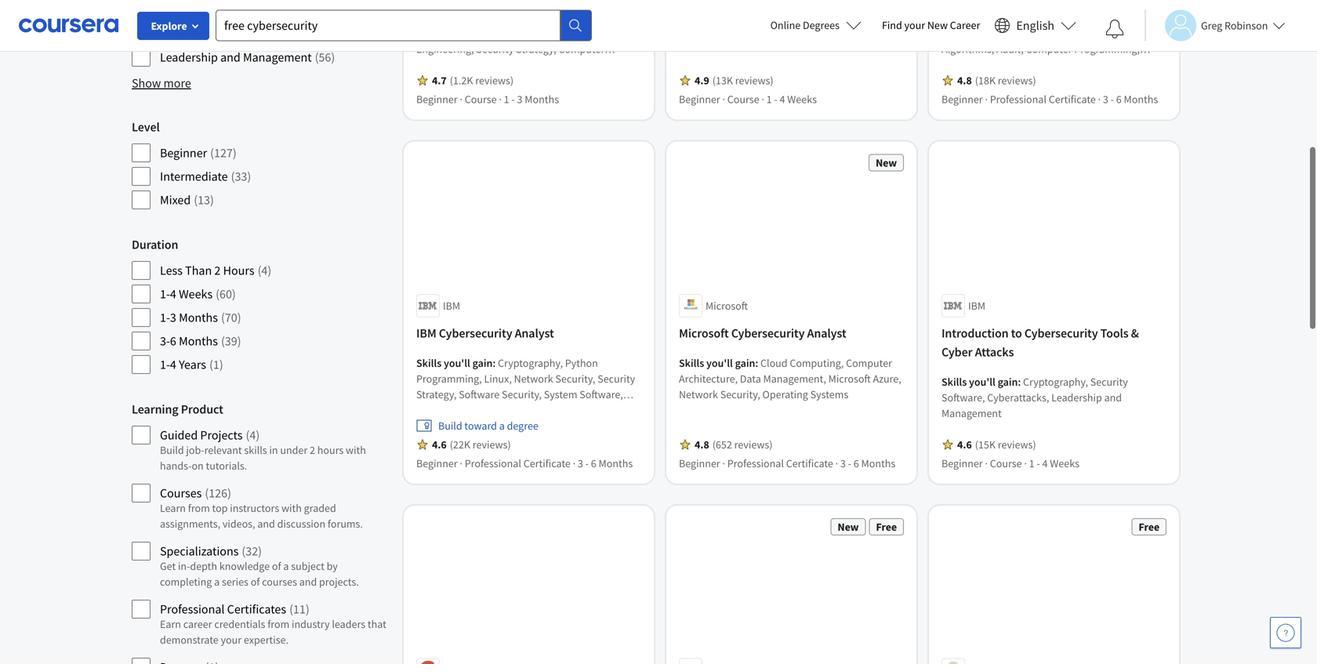 Task type: vqa. For each thing, say whether or not it's contained in the screenshot.
5- in Meta Marketing Analytics Professional Certificate Offered by Meta 5-6 months at 4-5 hours per week
no



Task type: describe. For each thing, give the bounding box(es) containing it.
management, down human
[[567, 58, 630, 72]]

4.8 for 4.8 (18k reviews)
[[957, 73, 972, 87]]

security engineering ( 58 )
[[160, 26, 291, 42]]

reviews) for (652 reviews)
[[734, 437, 773, 451]]

specializations ( 32 )
[[160, 543, 262, 559]]

62
[[251, 2, 263, 18]]

you'll left english
[[969, 11, 996, 25]]

leadership inside linux, computer programming, leadership and management, sql
[[747, 26, 797, 40]]

linux,
[[760, 11, 788, 25]]

specializations
[[160, 543, 239, 559]]

with inside learn from top instructors with graded assignments, videos, and discussion forums.
[[281, 501, 302, 515]]

explore button
[[137, 12, 209, 40]]

4 down "cryptography, security software, cyberattacks, leadership and management"
[[1042, 456, 1048, 470]]

(13k
[[712, 73, 733, 87]]

learning product
[[132, 401, 223, 417]]

you'll down the ibm cybersecurity analyst
[[444, 356, 470, 370]]

risk
[[416, 73, 435, 87]]

more
[[163, 75, 191, 91]]

( down courses
[[289, 601, 293, 617]]

cybersecurity for ibm
[[439, 325, 512, 341]]

guided
[[160, 427, 198, 443]]

explore
[[151, 19, 187, 33]]

( down less than 2 hours ( 4 )
[[216, 286, 220, 302]]

show
[[132, 75, 161, 91]]

(1.2k
[[450, 73, 473, 87]]

beginner · course · 1 - 4 weeks for (15k
[[942, 456, 1080, 470]]

ibm cybersecurity analyst
[[416, 325, 554, 341]]

1 free from the left
[[876, 520, 897, 534]]

guided projects ( 4 )
[[160, 427, 260, 443]]

and inside linux, computer programming, leadership and management, sql
[[800, 26, 817, 40]]

management, inside the cloud computing, computer architecture, data management, microsoft azure, network security, operating systems
[[763, 372, 826, 386]]

find your new career link
[[874, 16, 988, 35]]

58
[[275, 26, 288, 42]]

reviews) for (18k reviews)
[[998, 73, 1036, 87]]

software
[[503, 73, 543, 87]]

you'll up architecture,
[[706, 356, 733, 370]]

find
[[882, 18, 902, 32]]

get in-depth knowledge of a subject by completing a series of courses and projects.
[[160, 559, 359, 589]]

4.6 for 4.6 (15k reviews)
[[957, 437, 972, 451]]

build job-relevant skills in under 2 hours with hands-on tutorials.
[[160, 443, 366, 473]]

0 vertical spatial of
[[272, 559, 281, 573]]

( up leadership and management ( 56 )
[[271, 26, 275, 42]]

data
[[740, 372, 761, 386]]

1 vertical spatial of
[[251, 575, 260, 589]]

4 down online
[[780, 92, 785, 106]]

duration
[[132, 237, 178, 252]]

learn
[[160, 501, 186, 515]]

cloud
[[760, 356, 788, 370]]

2 inside the duration group
[[214, 263, 221, 278]]

interaction,
[[465, 26, 518, 40]]

gain down the ibm cybersecurity analyst
[[472, 356, 493, 370]]

network inside cyberattacks, human computer interaction, network security, security engineering, security strategy, computer security models, leadership and management, risk management, software security, computer networking
[[520, 26, 559, 40]]

and inside cyberattacks, human computer interaction, network security, security engineering, security strategy, computer security models, leadership and management, risk management, software security, computer networking
[[547, 58, 564, 72]]

4.8 (18k reviews)
[[957, 73, 1036, 87]]

software,
[[942, 390, 985, 404]]

you'll up the engineering,
[[444, 11, 470, 25]]

professional down 4.8 (652 reviews)
[[727, 456, 784, 470]]

get
[[160, 559, 176, 573]]

projects
[[200, 427, 243, 443]]

0 horizontal spatial ibm
[[416, 325, 436, 341]]

microsoft for microsoft
[[706, 299, 748, 313]]

subject
[[291, 559, 324, 573]]

4.8 for 4.8 (652 reviews)
[[695, 437, 709, 451]]

( down what do you want to learn? text box
[[315, 49, 319, 65]]

( right mixed
[[194, 192, 198, 208]]

assignments,
[[160, 517, 220, 531]]

introduction to cybersecurity tools & cyber attacks link
[[942, 324, 1167, 361]]

engineering,
[[416, 42, 474, 56]]

beginner · professional certificate · 3 - 6 months for 4.8 (652 reviews)
[[679, 456, 895, 470]]

ibm for introduction
[[968, 299, 986, 313]]

3-
[[160, 333, 170, 349]]

0 vertical spatial your
[[904, 18, 925, 32]]

4.6 (15k reviews)
[[957, 437, 1036, 451]]

find your new career
[[882, 18, 980, 32]]

in
[[269, 443, 278, 457]]

cyberattacks, human computer interaction, network security, security engineering, security strategy, computer security models, leadership and management, risk management, software security, computer networking
[[416, 11, 641, 103]]

weeks for 4.6 (15k reviews)
[[1050, 456, 1080, 470]]

mixed
[[160, 192, 191, 208]]

: left cryptography,
[[1018, 375, 1021, 389]]

completing
[[160, 575, 212, 589]]

show more
[[132, 75, 191, 91]]

placeholder image for free
[[935, 512, 1173, 664]]

2 free from the left
[[1139, 520, 1160, 534]]

beginner for 4.7 (1.2k reviews)
[[416, 92, 458, 106]]

(22k
[[450, 437, 470, 451]]

online
[[770, 18, 801, 32]]

course for (1.2k
[[465, 92, 497, 106]]

in-
[[178, 559, 190, 573]]

( down 127
[[231, 169, 235, 184]]

level
[[132, 119, 160, 135]]

networking
[[416, 89, 470, 103]]

microsoft cybersecurity analyst
[[679, 325, 846, 341]]

leadership up more
[[160, 49, 218, 65]]

coursera image
[[19, 13, 118, 38]]

: down the ibm cybersecurity analyst
[[493, 356, 496, 370]]

cybersecurity for microsoft
[[731, 325, 805, 341]]

show notifications image
[[1105, 20, 1124, 38]]

skills down the ibm cybersecurity analyst
[[416, 356, 442, 370]]

mixed ( 13 )
[[160, 192, 214, 208]]

tutorials.
[[206, 459, 247, 473]]

beginner down (22k
[[416, 456, 458, 470]]

gain up interaction, at the left
[[472, 11, 493, 25]]

from inside learn from top instructors with graded assignments, videos, and discussion forums.
[[188, 501, 210, 515]]

series
[[222, 575, 248, 589]]

to
[[1011, 325, 1022, 341]]

introduction to cybersecurity tools & cyber attacks
[[942, 325, 1139, 360]]

What do you want to learn? text field
[[216, 10, 561, 41]]

1 for 4.9 (13k reviews)
[[766, 92, 772, 106]]

engineering
[[205, 26, 268, 42]]

leadership inside "cryptography, security software, cyberattacks, leadership and management"
[[1051, 390, 1102, 404]]

( right years
[[209, 357, 213, 372]]

3-6 months ( 39 )
[[160, 333, 241, 349]]

that
[[368, 617, 386, 631]]

gain right career
[[998, 11, 1018, 25]]

: up data
[[755, 356, 758, 370]]

(15k
[[975, 437, 996, 451]]

hours
[[223, 263, 254, 278]]

1- for 1-3 months ( 70 )
[[160, 310, 170, 325]]

microsoft for microsoft cybersecurity analyst
[[679, 325, 729, 341]]

leadership and management ( 56 )
[[160, 49, 335, 65]]

your inside earn career credentials from industry leaders that demonstrate your expertise.
[[221, 633, 242, 647]]

( up engineering at the left top
[[247, 2, 251, 18]]

cyberattacks, inside "cryptography, security software, cyberattacks, leadership and management"
[[987, 390, 1049, 404]]

less
[[160, 263, 183, 278]]

system
[[160, 2, 198, 18]]

management, inside linux, computer programming, leadership and management, sql
[[819, 26, 882, 40]]

toward
[[464, 419, 497, 433]]

beginner · course · 1 - 3 months
[[416, 92, 559, 106]]

english
[[1016, 18, 1054, 33]]

videos,
[[223, 517, 255, 531]]

( left top
[[205, 485, 209, 501]]

courses
[[262, 575, 297, 589]]

leadership inside cyberattacks, human computer interaction, network security, security engineering, security strategy, computer security models, leadership and management, risk management, software security, computer networking
[[494, 58, 545, 72]]

: up interaction, at the left
[[493, 11, 496, 25]]

gain down attacks
[[998, 375, 1018, 389]]

reviews) for (15k reviews)
[[998, 437, 1036, 451]]

hands-
[[160, 459, 192, 473]]

professional down the 4.8 (18k reviews)
[[990, 92, 1047, 106]]

credentials
[[214, 617, 265, 631]]

and inside get in-depth knowledge of a subject by completing a series of courses and projects.
[[299, 575, 317, 589]]

beginner ( 127 )
[[160, 145, 237, 161]]

build for build toward a degree
[[438, 419, 462, 433]]

gain up data
[[735, 356, 755, 370]]

intermediate ( 33 )
[[160, 169, 251, 184]]

degrees
[[803, 18, 840, 32]]

3 inside the duration group
[[170, 310, 176, 325]]

analyst for microsoft cybersecurity analyst
[[807, 325, 846, 341]]

courses ( 126 )
[[160, 485, 231, 501]]

4.6 for 4.6 (22k reviews)
[[432, 437, 447, 451]]

1- for 1-4 weeks ( 60 )
[[160, 286, 170, 302]]

computer inside linux, computer programming, leadership and management, sql
[[790, 11, 837, 25]]

attacks
[[975, 344, 1014, 360]]



Task type: locate. For each thing, give the bounding box(es) containing it.
1 horizontal spatial of
[[272, 559, 281, 573]]

1 horizontal spatial 2
[[310, 443, 315, 457]]

4 down less
[[170, 286, 176, 302]]

0 vertical spatial a
[[499, 419, 505, 433]]

1 horizontal spatial free
[[1139, 520, 1160, 534]]

computer inside the cloud computing, computer architecture, data management, microsoft azure, network security, operating systems
[[846, 356, 892, 370]]

1 vertical spatial build
[[160, 443, 184, 457]]

0 horizontal spatial weeks
[[179, 286, 213, 302]]

cybersecurity inside "link"
[[731, 325, 805, 341]]

1 horizontal spatial from
[[267, 617, 289, 631]]

1 analyst from the left
[[515, 325, 554, 341]]

leadership up software on the top left of the page
[[494, 58, 545, 72]]

1 vertical spatial network
[[679, 387, 718, 401]]

expertise.
[[244, 633, 289, 647]]

beginner down the (18k
[[942, 92, 983, 106]]

(18k
[[975, 73, 996, 87]]

course
[[465, 92, 497, 106], [727, 92, 759, 106], [990, 456, 1022, 470]]

learning product group
[[132, 400, 388, 664]]

course for (15k
[[990, 456, 1022, 470]]

1- down 3-
[[160, 357, 170, 372]]

robinson
[[1225, 18, 1268, 33]]

beginner down (15k
[[942, 456, 983, 470]]

analyst for ibm cybersecurity analyst
[[515, 325, 554, 341]]

of up courses
[[272, 559, 281, 573]]

beginner for 4.8 (18k reviews)
[[942, 92, 983, 106]]

1 horizontal spatial 4.6
[[957, 437, 972, 451]]

strategy,
[[516, 42, 556, 56]]

skills up the software,
[[942, 375, 967, 389]]

4 left years
[[170, 357, 176, 372]]

systems
[[810, 387, 848, 401]]

leadership down linux,
[[747, 26, 797, 40]]

0 vertical spatial from
[[188, 501, 210, 515]]

2 horizontal spatial certificate
[[1049, 92, 1096, 106]]

under
[[280, 443, 307, 457]]

microsoft cybersecurity analyst link
[[679, 324, 904, 343]]

degree
[[507, 419, 538, 433]]

4.6
[[432, 437, 447, 451], [957, 437, 972, 451]]

2 4.6 from the left
[[957, 437, 972, 451]]

industry
[[292, 617, 330, 631]]

from inside earn career credentials from industry leaders that demonstrate your expertise.
[[267, 617, 289, 631]]

0 horizontal spatial free
[[876, 520, 897, 534]]

beginner · professional certificate · 3 - 6 months for 4.8 (18k reviews)
[[942, 92, 1158, 106]]

certificates
[[227, 601, 286, 617]]

1 horizontal spatial build
[[438, 419, 462, 433]]

weeks down "cryptography, security software, cyberattacks, leadership and management"
[[1050, 456, 1080, 470]]

1 horizontal spatial cybersecurity
[[731, 325, 805, 341]]

1 vertical spatial new
[[876, 156, 897, 170]]

beginner
[[416, 92, 458, 106], [679, 92, 720, 106], [942, 92, 983, 106], [160, 145, 207, 161], [416, 456, 458, 470], [679, 456, 720, 470], [942, 456, 983, 470]]

certificate
[[1049, 92, 1096, 106], [523, 456, 571, 470], [786, 456, 833, 470]]

beginner inside level group
[[160, 145, 207, 161]]

1- for 1-4 years ( 1 )
[[160, 357, 170, 372]]

beginner · professional certificate · 3 - 6 months
[[942, 92, 1158, 106], [416, 456, 633, 470], [679, 456, 895, 470]]

0 horizontal spatial certificate
[[523, 456, 571, 470]]

1-3 months ( 70 )
[[160, 310, 241, 325]]

0 vertical spatial 1-
[[160, 286, 170, 302]]

0 horizontal spatial network
[[520, 26, 559, 40]]

security, down human
[[561, 26, 601, 40]]

build inside build job-relevant skills in under 2 hours with hands-on tutorials.
[[160, 443, 184, 457]]

product
[[181, 401, 223, 417]]

professional certificates ( 11 )
[[160, 601, 309, 617]]

3 cybersecurity from the left
[[1025, 325, 1098, 341]]

1 vertical spatial security,
[[546, 73, 586, 87]]

0 horizontal spatial 2
[[214, 263, 221, 278]]

network down architecture,
[[679, 387, 718, 401]]

1 horizontal spatial new
[[876, 156, 897, 170]]

microsoft up architecture,
[[679, 325, 729, 341]]

cryptography, security software, cyberattacks, leadership and management
[[942, 375, 1128, 420]]

build for build job-relevant skills in under 2 hours with hands-on tutorials.
[[160, 443, 184, 457]]

0 horizontal spatial management
[[243, 49, 312, 65]]

beginner · course · 1 - 4 weeks down 4.6 (15k reviews)
[[942, 456, 1080, 470]]

with inside build job-relevant skills in under 2 hours with hands-on tutorials.
[[346, 443, 366, 457]]

1 horizontal spatial cyberattacks,
[[987, 390, 1049, 404]]

management inside "cryptography, security software, cyberattacks, leadership and management"
[[942, 406, 1002, 420]]

2 left hours at the bottom of page
[[310, 443, 315, 457]]

2 horizontal spatial ibm
[[968, 299, 986, 313]]

help center image
[[1276, 623, 1295, 642]]

you'll up the software,
[[969, 375, 996, 389]]

1 vertical spatial from
[[267, 617, 289, 631]]

with
[[346, 443, 366, 457], [281, 501, 302, 515]]

course down 4.6 (15k reviews)
[[990, 456, 1022, 470]]

1 horizontal spatial management
[[942, 406, 1002, 420]]

4.8 left the (652
[[695, 437, 709, 451]]

your
[[904, 18, 925, 32], [221, 633, 242, 647]]

2 vertical spatial microsoft
[[828, 372, 871, 386]]

professional down 4.6 (22k reviews)
[[465, 456, 521, 470]]

None search field
[[216, 10, 592, 41]]

1- down less
[[160, 286, 170, 302]]

0 horizontal spatial your
[[221, 633, 242, 647]]

4
[[780, 92, 785, 106], [261, 263, 268, 278], [170, 286, 176, 302], [170, 357, 176, 372], [250, 427, 256, 443], [1042, 456, 1048, 470]]

english button
[[988, 0, 1083, 51]]

0 vertical spatial with
[[346, 443, 366, 457]]

management, up operating
[[763, 372, 826, 386]]

reviews) for (13k reviews)
[[735, 73, 774, 87]]

beginner down the (652
[[679, 456, 720, 470]]

beginner · course · 1 - 4 weeks for (13k
[[679, 92, 817, 106]]

127
[[214, 145, 233, 161]]

4.7
[[432, 73, 447, 87]]

6 inside the duration group
[[170, 333, 176, 349]]

1 horizontal spatial your
[[904, 18, 925, 32]]

1 vertical spatial with
[[281, 501, 302, 515]]

2 horizontal spatial weeks
[[1050, 456, 1080, 470]]

security, down data
[[720, 387, 760, 401]]

management down 58
[[243, 49, 312, 65]]

4 left in
[[250, 427, 256, 443]]

0 horizontal spatial new
[[838, 520, 859, 534]]

1 vertical spatial your
[[221, 633, 242, 647]]

0 horizontal spatial course
[[465, 92, 497, 106]]

1 vertical spatial microsoft
[[679, 325, 729, 341]]

security, right software on the top left of the page
[[546, 73, 586, 87]]

1 for 4.7 (1.2k reviews)
[[504, 92, 509, 106]]

0 horizontal spatial with
[[281, 501, 302, 515]]

placeholder image
[[410, 512, 648, 664], [673, 512, 910, 664], [935, 512, 1173, 664]]

management down the software,
[[942, 406, 1002, 420]]

2 right than on the top
[[214, 263, 221, 278]]

architecture,
[[679, 372, 738, 386]]

0 horizontal spatial build
[[160, 443, 184, 457]]

2
[[214, 263, 221, 278], [310, 443, 315, 457]]

2 vertical spatial weeks
[[1050, 456, 1080, 470]]

1 horizontal spatial certificate
[[786, 456, 833, 470]]

1-4 years ( 1 )
[[160, 357, 223, 372]]

0 horizontal spatial 4.6
[[432, 437, 447, 451]]

a up courses
[[283, 559, 289, 573]]

reviews) for (1.2k reviews)
[[475, 73, 514, 87]]

weeks
[[787, 92, 817, 106], [179, 286, 213, 302], [1050, 456, 1080, 470]]

( down videos,
[[242, 543, 246, 559]]

1 vertical spatial weeks
[[179, 286, 213, 302]]

beginner · professional certificate · 3 - 6 months down the 4.8 (18k reviews)
[[942, 92, 1158, 106]]

0 vertical spatial network
[[520, 26, 559, 40]]

beginner for 4.8 (652 reviews)
[[679, 456, 720, 470]]

cyberattacks,
[[498, 11, 560, 25], [987, 390, 1049, 404]]

1 horizontal spatial ibm
[[443, 299, 460, 313]]

3 placeholder image from the left
[[935, 512, 1173, 664]]

depth
[[190, 559, 217, 573]]

2 cybersecurity from the left
[[731, 325, 805, 341]]

course for (13k
[[727, 92, 759, 106]]

0 vertical spatial build
[[438, 419, 462, 433]]

0 horizontal spatial a
[[214, 575, 220, 589]]

programming,
[[679, 26, 745, 40]]

1 horizontal spatial 4.8
[[957, 73, 972, 87]]

reviews) down build toward a degree
[[473, 437, 511, 451]]

2 vertical spatial a
[[214, 575, 220, 589]]

cyberattacks, up strategy,
[[498, 11, 560, 25]]

from up expertise.
[[267, 617, 289, 631]]

4.6 (22k reviews)
[[432, 437, 511, 451]]

1 down 4.6 (15k reviews)
[[1029, 456, 1035, 470]]

4.6 left (22k
[[432, 437, 447, 451]]

1 horizontal spatial course
[[727, 92, 759, 106]]

reviews) up beginner · course · 1 - 3 months
[[475, 73, 514, 87]]

network
[[520, 26, 559, 40], [679, 387, 718, 401]]

weeks inside the duration group
[[179, 286, 213, 302]]

instructors
[[230, 501, 279, 515]]

4 inside learning product group
[[250, 427, 256, 443]]

models,
[[456, 58, 492, 72]]

security inside "cryptography, security software, cyberattacks, leadership and management"
[[1090, 375, 1128, 389]]

13
[[198, 192, 210, 208]]

linux, computer programming, leadership and management, sql
[[679, 11, 903, 40]]

1 horizontal spatial beginner · professional certificate · 3 - 6 months
[[679, 456, 895, 470]]

beginner · professional certificate · 3 - 6 months down 4.8 (652 reviews)
[[679, 456, 895, 470]]

certificate for 4.8 (18k reviews)
[[1049, 92, 1096, 106]]

weeks down online degrees
[[787, 92, 817, 106]]

( down 60
[[221, 310, 225, 325]]

network up strategy,
[[520, 26, 559, 40]]

sql
[[885, 26, 903, 40]]

learn from top instructors with graded assignments, videos, and discussion forums.
[[160, 501, 363, 531]]

0 vertical spatial 4.8
[[957, 73, 972, 87]]

weeks for 4.9 (13k reviews)
[[787, 92, 817, 106]]

0 vertical spatial 2
[[214, 263, 221, 278]]

1 horizontal spatial with
[[346, 443, 366, 457]]

a left the degree
[[499, 419, 505, 433]]

beginner for 4.9 (13k reviews)
[[679, 92, 720, 106]]

2 horizontal spatial course
[[990, 456, 1022, 470]]

1 vertical spatial cyberattacks,
[[987, 390, 1049, 404]]

0 horizontal spatial cyberattacks,
[[498, 11, 560, 25]]

1 vertical spatial 4.8
[[695, 437, 709, 451]]

placeholder image for new
[[673, 512, 910, 664]]

1- up 3-
[[160, 310, 170, 325]]

microsoft inside the cloud computing, computer architecture, data management, microsoft azure, network security, operating systems
[[828, 372, 871, 386]]

job-
[[186, 443, 204, 457]]

duration group
[[132, 235, 388, 375]]

security, inside the cloud computing, computer architecture, data management, microsoft azure, network security, operating systems
[[720, 387, 760, 401]]

1-
[[160, 286, 170, 302], [160, 310, 170, 325], [160, 357, 170, 372]]

ibm for ibm
[[443, 299, 460, 313]]

network inside the cloud computing, computer architecture, data management, microsoft azure, network security, operating systems
[[679, 387, 718, 401]]

2 inside build job-relevant skills in under 2 hours with hands-on tutorials.
[[310, 443, 315, 457]]

0 horizontal spatial cybersecurity
[[439, 325, 512, 341]]

greg robinson button
[[1145, 10, 1285, 41]]

with right hours at the bottom of page
[[346, 443, 366, 457]]

beginner · professional certificate · 3 - 6 months down the degree
[[416, 456, 633, 470]]

0 horizontal spatial analyst
[[515, 325, 554, 341]]

management
[[243, 49, 312, 65], [942, 406, 1002, 420]]

1 vertical spatial 2
[[310, 443, 315, 457]]

0 vertical spatial cyberattacks,
[[498, 11, 560, 25]]

70
[[225, 310, 237, 325]]

greg
[[1201, 18, 1222, 33]]

4.9 (13k reviews)
[[695, 73, 774, 87]]

0 vertical spatial weeks
[[787, 92, 817, 106]]

1-4 weeks ( 60 )
[[160, 286, 236, 302]]

projects.
[[319, 575, 359, 589]]

0 vertical spatial beginner · course · 1 - 4 weeks
[[679, 92, 817, 106]]

of down knowledge at the left of page
[[251, 575, 260, 589]]

earn
[[160, 617, 181, 631]]

analyst inside "link"
[[807, 325, 846, 341]]

3 1- from the top
[[160, 357, 170, 372]]

0 vertical spatial security,
[[561, 26, 601, 40]]

4 right hours
[[261, 263, 268, 278]]

and inside learn from top instructors with graded assignments, videos, and discussion forums.
[[257, 517, 275, 531]]

months
[[525, 92, 559, 106], [1124, 92, 1158, 106], [179, 310, 218, 325], [179, 333, 218, 349], [599, 456, 633, 470], [861, 456, 895, 470]]

beginner · course · 1 - 4 weeks down 4.9 (13k reviews)
[[679, 92, 817, 106]]

management,
[[819, 26, 882, 40], [567, 58, 630, 72], [437, 73, 500, 87], [763, 372, 826, 386]]

2 analyst from the left
[[807, 325, 846, 341]]

1 vertical spatial management
[[942, 406, 1002, 420]]

4.8 left the (18k
[[957, 73, 972, 87]]

1 cybersecurity from the left
[[439, 325, 512, 341]]

2 horizontal spatial a
[[499, 419, 505, 433]]

2 horizontal spatial beginner · professional certificate · 3 - 6 months
[[942, 92, 1158, 106]]

0 horizontal spatial placeholder image
[[410, 512, 648, 664]]

with up discussion
[[281, 501, 302, 515]]

microsoft up microsoft cybersecurity analyst
[[706, 299, 748, 313]]

1 horizontal spatial weeks
[[787, 92, 817, 106]]

graded
[[304, 501, 336, 515]]

management, down models,
[[437, 73, 500, 87]]

skills up architecture,
[[679, 356, 704, 370]]

2 horizontal spatial cybersecurity
[[1025, 325, 1098, 341]]

0 horizontal spatial beginner · professional certificate · 3 - 6 months
[[416, 456, 633, 470]]

0 vertical spatial management
[[243, 49, 312, 65]]

4.8
[[957, 73, 972, 87], [695, 437, 709, 451]]

1 down 4.9 (13k reviews)
[[766, 92, 772, 106]]

1 vertical spatial beginner · course · 1 - 4 weeks
[[942, 456, 1080, 470]]

level group
[[132, 118, 388, 210]]

1 4.6 from the left
[[432, 437, 447, 451]]

azure,
[[873, 372, 901, 386]]

4.7 (1.2k reviews)
[[432, 73, 514, 87]]

build up (22k
[[438, 419, 462, 433]]

1 down software on the top left of the page
[[504, 92, 509, 106]]

cyberattacks, down cryptography,
[[987, 390, 1049, 404]]

courses
[[160, 485, 202, 501]]

on
[[192, 459, 204, 473]]

beginner down 4.7
[[416, 92, 458, 106]]

management, left sql
[[819, 26, 882, 40]]

1 horizontal spatial placeholder image
[[673, 512, 910, 664]]

beginner up intermediate on the left top of page
[[160, 145, 207, 161]]

from up assignments,
[[188, 501, 210, 515]]

( down 70
[[221, 333, 225, 349]]

( right hours
[[258, 263, 261, 278]]

2 horizontal spatial new
[[927, 18, 948, 32]]

leaders
[[332, 617, 365, 631]]

microsoft inside "link"
[[679, 325, 729, 341]]

( up "intermediate ( 33 )"
[[210, 145, 214, 161]]

learning
[[132, 401, 178, 417]]

&
[[1131, 325, 1139, 341]]

leadership
[[747, 26, 797, 40], [160, 49, 218, 65], [494, 58, 545, 72], [1051, 390, 1102, 404]]

security,
[[561, 26, 601, 40], [546, 73, 586, 87], [720, 387, 760, 401]]

show more button
[[132, 74, 191, 93]]

your down credentials
[[221, 633, 242, 647]]

reviews) right (15k
[[998, 437, 1036, 451]]

skills right find
[[942, 11, 967, 25]]

reviews) for (22k reviews)
[[473, 437, 511, 451]]

professional inside learning product group
[[160, 601, 225, 617]]

2 placeholder image from the left
[[673, 512, 910, 664]]

1 for 4.6 (15k reviews)
[[1029, 456, 1035, 470]]

(
[[247, 2, 251, 18], [271, 26, 275, 42], [315, 49, 319, 65], [210, 145, 214, 161], [231, 169, 235, 184], [194, 192, 198, 208], [258, 263, 261, 278], [216, 286, 220, 302], [221, 310, 225, 325], [221, 333, 225, 349], [209, 357, 213, 372], [246, 427, 250, 443], [205, 485, 209, 501], [242, 543, 246, 559], [289, 601, 293, 617]]

course down 4.7 (1.2k reviews)
[[465, 92, 497, 106]]

1 1- from the top
[[160, 286, 170, 302]]

0 horizontal spatial beginner · course · 1 - 4 weeks
[[679, 92, 817, 106]]

2 vertical spatial new
[[838, 520, 859, 534]]

operating
[[762, 387, 808, 401]]

0 horizontal spatial 4.8
[[695, 437, 709, 451]]

new inside find your new career link
[[927, 18, 948, 32]]

cybersecurity inside introduction to cybersecurity tools & cyber attacks
[[1025, 325, 1098, 341]]

relevant
[[204, 443, 242, 457]]

32
[[246, 543, 258, 559]]

0 horizontal spatial from
[[188, 501, 210, 515]]

course down 4.9 (13k reviews)
[[727, 92, 759, 106]]

1 horizontal spatial a
[[283, 559, 289, 573]]

your right sql
[[904, 18, 925, 32]]

1 horizontal spatial network
[[679, 387, 718, 401]]

and inside "cryptography, security software, cyberattacks, leadership and management"
[[1104, 390, 1122, 404]]

than
[[185, 263, 212, 278]]

system security ( 62 )
[[160, 2, 267, 18]]

microsoft up systems
[[828, 372, 871, 386]]

1 vertical spatial a
[[283, 559, 289, 573]]

1 inside the duration group
[[213, 357, 219, 372]]

leadership down cryptography,
[[1051, 390, 1102, 404]]

you'll
[[444, 11, 470, 25], [969, 11, 996, 25], [444, 356, 470, 370], [706, 356, 733, 370], [969, 375, 996, 389]]

introduction
[[942, 325, 1009, 341]]

professional down completing
[[160, 601, 225, 617]]

: right career
[[1018, 11, 1021, 25]]

2 horizontal spatial placeholder image
[[935, 512, 1173, 664]]

years
[[179, 357, 206, 372]]

1 horizontal spatial analyst
[[807, 325, 846, 341]]

1 placeholder image from the left
[[410, 512, 648, 664]]

0 vertical spatial microsoft
[[706, 299, 748, 313]]

2 vertical spatial security,
[[720, 387, 760, 401]]

top
[[212, 501, 228, 515]]

certificate for 4.8 (652 reviews)
[[786, 456, 833, 470]]

beginner down 4.9
[[679, 92, 720, 106]]

a left series
[[214, 575, 220, 589]]

0 horizontal spatial of
[[251, 575, 260, 589]]

skills up the engineering,
[[416, 11, 442, 25]]

0 vertical spatial new
[[927, 18, 948, 32]]

4.8 (652 reviews)
[[695, 437, 773, 451]]

2 vertical spatial 1-
[[160, 357, 170, 372]]

1 horizontal spatial beginner · course · 1 - 4 weeks
[[942, 456, 1080, 470]]

career
[[950, 18, 980, 32]]

( right projects
[[246, 427, 250, 443]]

cyberattacks, inside cyberattacks, human computer interaction, network security, security engineering, security strategy, computer security models, leadership and management, risk management, software security, computer networking
[[498, 11, 560, 25]]

career
[[183, 617, 212, 631]]

beginner for 4.6 (15k reviews)
[[942, 456, 983, 470]]

earn career credentials from industry leaders that demonstrate your expertise.
[[160, 617, 386, 647]]

less than 2 hours ( 4 )
[[160, 263, 271, 278]]

1 vertical spatial 1-
[[160, 310, 170, 325]]

2 1- from the top
[[160, 310, 170, 325]]

hours
[[317, 443, 344, 457]]



